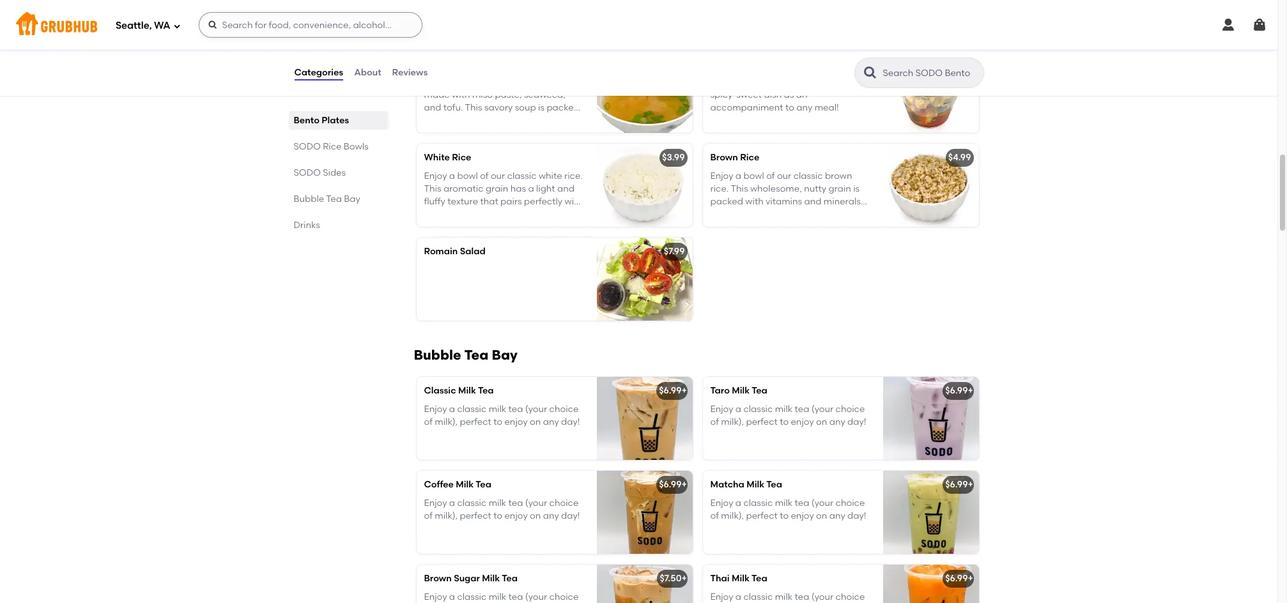 Task type: locate. For each thing, give the bounding box(es) containing it.
enjoy down brown sugar milk tea
[[424, 592, 447, 602]]

enjoy inside enjoy a traditional japanese soup made with miso paste, seaweed, and tofu. this savory soup is packed with flavor and sure to please any palate.
[[424, 76, 447, 87]]

day! for taro milk tea
[[848, 417, 866, 428]]

of down "matcha"
[[710, 511, 719, 521]]

packed
[[547, 102, 580, 113]]

enjoy a classic milk tea (your choice for tea
[[710, 592, 866, 603]]

1 vertical spatial bay
[[492, 347, 518, 363]]

tea for taro milk tea
[[795, 404, 809, 415]]

1 horizontal spatial and
[[471, 115, 488, 126]]

taro
[[710, 386, 730, 396]]

sodo left the sides
[[294, 167, 321, 178]]

rice right the white
[[452, 152, 471, 163]]

a down taro milk tea
[[736, 404, 741, 415]]

milk
[[458, 386, 476, 396], [732, 386, 750, 396], [456, 480, 474, 490], [747, 480, 765, 490], [482, 574, 500, 584], [732, 574, 750, 584]]

milk right "matcha"
[[747, 480, 765, 490]]

salad
[[460, 246, 486, 257]]

and down the made
[[424, 102, 441, 113]]

(your for coffee milk tea
[[525, 498, 547, 509]]

enjoy a classic milk tea (your choice
[[424, 592, 580, 603], [710, 592, 866, 603]]

soup up the seaweed,
[[550, 76, 571, 87]]

$6.99 + for matcha milk tea
[[945, 480, 973, 490]]

miso
[[472, 89, 493, 100]]

enjoy a classic milk tea (your choice of milk), perfect to enjoy on any day! down taro milk tea
[[710, 404, 866, 428]]

of down "taro"
[[710, 417, 719, 428]]

milk),
[[435, 417, 458, 428], [721, 417, 744, 428], [435, 511, 458, 521], [721, 511, 744, 521]]

$6.99 + for coffee milk tea
[[659, 480, 687, 490]]

enjoy down coffee
[[424, 498, 447, 509]]

milk), down taro milk tea
[[721, 417, 744, 428]]

enjoy left 'this'
[[826, 76, 849, 87]]

Search for food, convenience, alcohol... search field
[[199, 12, 422, 38]]

classic down coffee milk tea
[[457, 498, 487, 509]]

1 horizontal spatial bubble
[[414, 347, 461, 363]]

milk for coffee
[[456, 480, 474, 490]]

enjoy for coffee milk tea
[[424, 498, 447, 509]]

bay up classic milk tea
[[492, 347, 518, 363]]

milk for taro
[[732, 386, 750, 396]]

enjoy down classic
[[424, 404, 447, 415]]

enjoy a traditional japanese soup made with miso paste, seaweed, and tofu. this savory soup is packed with flavor and sure to please any palate.
[[424, 76, 580, 139]]

day! for coffee milk tea
[[561, 511, 580, 521]]

milk right sugar
[[482, 574, 500, 584]]

tea inside tab
[[326, 194, 342, 205]]

bubble tea bay
[[294, 194, 360, 205], [414, 347, 518, 363]]

classic for classic milk tea
[[457, 404, 487, 415]]

bento plates
[[294, 115, 349, 126]]

classic up spicy-
[[719, 76, 748, 87]]

1 horizontal spatial rice
[[452, 152, 471, 163]]

$6.99 for coffee milk tea
[[659, 480, 682, 490]]

white rice
[[424, 152, 471, 163]]

sodo rice bowls tab
[[294, 140, 383, 153]]

perfect for classic milk tea
[[460, 417, 491, 428]]

soup left is on the left
[[515, 102, 536, 113]]

0 horizontal spatial with
[[424, 115, 442, 126]]

2 enjoy a classic milk tea (your choice from the left
[[710, 592, 866, 603]]

0 horizontal spatial rice
[[323, 141, 342, 152]]

enjoy for taro milk tea
[[791, 417, 814, 428]]

to for coffee milk tea
[[494, 511, 502, 521]]

savory
[[484, 102, 513, 113]]

enjoy a classic milk tea (your choice down thai milk tea
[[710, 592, 866, 603]]

romain salad
[[424, 246, 486, 257]]

as
[[784, 89, 794, 100]]

milk for thai
[[732, 574, 750, 584]]

1 svg image from the left
[[1221, 17, 1236, 33]]

tea right "thai"
[[752, 574, 767, 584]]

rice down accompaniment
[[740, 152, 760, 163]]

1 horizontal spatial bubble tea bay
[[414, 347, 518, 363]]

sweet
[[736, 89, 762, 100]]

on for coffee milk tea
[[530, 511, 541, 521]]

0 vertical spatial sodo
[[294, 141, 321, 152]]

choice for thai milk tea
[[836, 592, 865, 602]]

a down coffee milk tea
[[449, 498, 455, 509]]

0 vertical spatial and
[[424, 102, 441, 113]]

enjoy a classic milk tea (your choice of milk), perfect to enjoy on any day! down coffee milk tea
[[424, 498, 580, 521]]

palate.
[[424, 128, 455, 139]]

1 vertical spatial soup
[[515, 102, 536, 113]]

of down classic
[[424, 417, 433, 428]]

reviews
[[392, 67, 428, 78]]

0 horizontal spatial svg image
[[173, 22, 181, 30]]

bubble inside tab
[[294, 194, 324, 205]]

milk for thai milk tea
[[775, 592, 793, 602]]

+ for taro milk tea
[[968, 386, 973, 396]]

a down classic milk tea
[[449, 404, 455, 415]]

korean
[[750, 76, 782, 87]]

enjoy a classic milk tea (your choice of milk), perfect to enjoy on any day! down classic milk tea
[[424, 404, 580, 428]]

milk right "thai"
[[732, 574, 750, 584]]

spicy-
[[710, 89, 737, 100]]

$6.99 for matcha milk tea
[[945, 480, 968, 490]]

milk), for classic
[[435, 417, 458, 428]]

perfect down matcha milk tea
[[746, 511, 778, 521]]

paste,
[[495, 89, 522, 100]]

milk), for coffee
[[435, 511, 458, 521]]

classic
[[719, 76, 748, 87], [457, 404, 487, 415], [744, 404, 773, 415], [457, 498, 487, 509], [744, 498, 773, 509], [457, 592, 487, 602], [744, 592, 773, 602]]

+
[[682, 386, 687, 396], [968, 386, 973, 396], [682, 480, 687, 490], [968, 480, 973, 490], [682, 574, 687, 584], [968, 574, 973, 584]]

with up palate.
[[424, 115, 442, 126]]

+ for matcha milk tea
[[968, 480, 973, 490]]

$7.50 +
[[660, 574, 687, 584]]

sodo sides tab
[[294, 166, 383, 180]]

enjoy
[[424, 76, 447, 87], [826, 76, 849, 87], [424, 404, 447, 415], [710, 404, 733, 415], [424, 498, 447, 509], [710, 498, 733, 509], [424, 592, 447, 602], [710, 592, 733, 602]]

enjoy a classic milk tea (your choice for milk
[[424, 592, 580, 603]]

of down coffee
[[424, 511, 433, 521]]

soup
[[550, 76, 571, 87], [515, 102, 536, 113]]

sides
[[323, 167, 346, 178]]

enjoy a classic milk tea (your choice of milk), perfect to enjoy on any day!
[[424, 404, 580, 428], [710, 404, 866, 428], [424, 498, 580, 521], [710, 498, 866, 521]]

of for matcha milk tea
[[710, 511, 719, 521]]

a
[[449, 76, 455, 87], [449, 404, 455, 415], [736, 404, 741, 415], [449, 498, 455, 509], [736, 498, 741, 509], [449, 592, 455, 602], [736, 592, 741, 602]]

1 vertical spatial and
[[471, 115, 488, 126]]

day! for classic milk tea
[[561, 417, 580, 428]]

classic milk tea
[[424, 386, 494, 396]]

$3.99 for a classic korean side dish. enjoy this spicy-sweet dish as an accompaniment to any meal!
[[949, 58, 971, 69]]

milk), down coffee
[[435, 511, 458, 521]]

any
[[797, 102, 813, 113], [553, 115, 569, 126], [543, 417, 559, 428], [829, 417, 845, 428], [543, 511, 559, 521], [829, 511, 845, 521]]

a down soup
[[449, 76, 455, 87]]

perfect down coffee milk tea
[[460, 511, 491, 521]]

classic down brown sugar milk tea
[[457, 592, 487, 602]]

a down sugar
[[449, 592, 455, 602]]

bubble tea bay down sodo sides
[[294, 194, 360, 205]]

bubble tea bay up classic milk tea
[[414, 347, 518, 363]]

$3.99
[[662, 58, 685, 69], [949, 58, 971, 69], [662, 152, 685, 163]]

a down thai milk tea
[[736, 592, 741, 602]]

choice for classic milk tea
[[549, 404, 579, 415]]

brown
[[710, 152, 738, 163], [424, 574, 452, 584]]

enjoy
[[505, 417, 528, 428], [791, 417, 814, 428], [505, 511, 528, 521], [791, 511, 814, 521]]

milk), down classic
[[435, 417, 458, 428]]

(your for classic milk tea
[[525, 404, 547, 415]]

0 vertical spatial bubble
[[294, 194, 324, 205]]

bubble up drinks on the top left of the page
[[294, 194, 324, 205]]

choice
[[549, 404, 579, 415], [836, 404, 865, 415], [549, 498, 579, 509], [836, 498, 865, 509], [549, 592, 579, 602], [836, 592, 865, 602]]

brown rice image
[[883, 144, 979, 227]]

enjoy a classic milk tea (your choice down brown sugar milk tea
[[424, 592, 580, 603]]

a for taro
[[736, 404, 741, 415]]

+ for brown sugar milk tea
[[682, 574, 687, 584]]

sodo for sodo sides
[[294, 167, 321, 178]]

1 enjoy a classic milk tea (your choice from the left
[[424, 592, 580, 603]]

brown rice
[[710, 152, 760, 163]]

romain
[[424, 246, 458, 257]]

1 horizontal spatial soup
[[550, 76, 571, 87]]

enjoy for matcha milk tea
[[791, 511, 814, 521]]

brown left sugar
[[424, 574, 452, 584]]

sugar
[[454, 574, 480, 584]]

rice left "bowls"
[[323, 141, 342, 152]]

svg image
[[207, 20, 218, 30], [173, 22, 181, 30]]

milk right classic
[[458, 386, 476, 396]]

classic down classic milk tea
[[457, 404, 487, 415]]

1 vertical spatial brown
[[424, 574, 452, 584]]

on for matcha milk tea
[[816, 511, 827, 521]]

0 horizontal spatial bay
[[344, 194, 360, 205]]

0 vertical spatial bubble tea bay
[[294, 194, 360, 205]]

milk
[[489, 404, 506, 415], [775, 404, 793, 415], [489, 498, 506, 509], [775, 498, 793, 509], [489, 592, 506, 602], [775, 592, 793, 602]]

svg image
[[1221, 17, 1236, 33], [1252, 17, 1267, 33]]

1 vertical spatial sodo
[[294, 167, 321, 178]]

milk), down "matcha"
[[721, 511, 744, 521]]

milk for classic milk tea
[[489, 404, 506, 415]]

bubble tea bay inside tab
[[294, 194, 360, 205]]

0 vertical spatial soup
[[550, 76, 571, 87]]

enjoy a classic milk tea (your choice of milk), perfect to enjoy on any day! down matcha milk tea
[[710, 498, 866, 521]]

bubble up classic
[[414, 347, 461, 363]]

tea for matcha milk tea
[[795, 498, 809, 509]]

seattle,
[[116, 20, 152, 31]]

2 sodo from the top
[[294, 167, 321, 178]]

bay up drinks tab
[[344, 194, 360, 205]]

this
[[851, 76, 866, 87]]

enjoy down "thai"
[[710, 592, 733, 602]]

classic down thai milk tea
[[744, 592, 773, 602]]

brown down accompaniment
[[710, 152, 738, 163]]

flavor
[[444, 115, 469, 126]]

day! for matcha milk tea
[[848, 511, 866, 521]]

sodo down bento
[[294, 141, 321, 152]]

a inside enjoy a traditional japanese soup made with miso paste, seaweed, and tofu. this savory soup is packed with flavor and sure to please any palate.
[[449, 76, 455, 87]]

1 vertical spatial bubble tea bay
[[414, 347, 518, 363]]

$6.99 + for taro milk tea
[[945, 386, 973, 396]]

any for coffee milk tea
[[543, 511, 559, 521]]

day!
[[561, 417, 580, 428], [848, 417, 866, 428], [561, 511, 580, 521], [848, 511, 866, 521]]

1 horizontal spatial bay
[[492, 347, 518, 363]]

bay
[[344, 194, 360, 205], [492, 347, 518, 363]]

an
[[796, 89, 808, 100]]

miso
[[424, 58, 444, 69]]

on for classic milk tea
[[530, 417, 541, 428]]

brown sugar milk tea image
[[597, 565, 693, 603]]

milk), for matcha
[[721, 511, 744, 521]]

0 horizontal spatial brown
[[424, 574, 452, 584]]

bowls
[[344, 141, 369, 152]]

tea
[[326, 194, 342, 205], [464, 347, 489, 363], [478, 386, 494, 396], [752, 386, 768, 396], [476, 480, 492, 490], [766, 480, 782, 490], [502, 574, 518, 584], [752, 574, 767, 584]]

with up tofu. at the left top
[[452, 89, 470, 100]]

$6.99 for thai milk tea
[[945, 574, 968, 584]]

of
[[424, 417, 433, 428], [710, 417, 719, 428], [424, 511, 433, 521], [710, 511, 719, 521]]

miso soup
[[424, 58, 469, 69]]

0 vertical spatial with
[[452, 89, 470, 100]]

1 horizontal spatial svg image
[[1252, 17, 1267, 33]]

tea for brown sugar milk tea
[[509, 592, 523, 602]]

milk right coffee
[[456, 480, 474, 490]]

bubble
[[294, 194, 324, 205], [414, 347, 461, 363]]

please
[[522, 115, 551, 126]]

1 vertical spatial bubble
[[414, 347, 461, 363]]

perfect down classic milk tea
[[460, 417, 491, 428]]

classic down matcha milk tea
[[744, 498, 773, 509]]

and
[[424, 102, 441, 113], [471, 115, 488, 126]]

0 vertical spatial bay
[[344, 194, 360, 205]]

cucumber
[[710, 58, 757, 69]]

to
[[786, 102, 794, 113], [511, 115, 520, 126], [494, 417, 502, 428], [780, 417, 789, 428], [494, 511, 502, 521], [780, 511, 789, 521]]

0 horizontal spatial bubble tea bay
[[294, 194, 360, 205]]

a down matcha milk tea
[[736, 498, 741, 509]]

(your for brown sugar milk tea
[[525, 592, 547, 602]]

1 sodo from the top
[[294, 141, 321, 152]]

classic down taro milk tea
[[744, 404, 773, 415]]

choice for coffee milk tea
[[549, 498, 579, 509]]

perfect
[[460, 417, 491, 428], [746, 417, 778, 428], [460, 511, 491, 521], [746, 511, 778, 521]]

brown for brown rice
[[710, 152, 738, 163]]

milk for coffee milk tea
[[489, 498, 506, 509]]

and down this
[[471, 115, 488, 126]]

enjoy for brown sugar milk tea
[[424, 592, 447, 602]]

1 horizontal spatial brown
[[710, 152, 738, 163]]

Search SODO Bento search field
[[882, 67, 980, 79]]

any for taro milk tea
[[829, 417, 845, 428]]

0 horizontal spatial enjoy a classic milk tea (your choice
[[424, 592, 580, 603]]

0 vertical spatial brown
[[710, 152, 738, 163]]

a classic korean side dish. enjoy this spicy-sweet dish as an accompaniment to any meal!
[[710, 76, 866, 113]]

milk right "taro"
[[732, 386, 750, 396]]

0 horizontal spatial bubble
[[294, 194, 324, 205]]

on for taro milk tea
[[816, 417, 827, 428]]

rice
[[323, 141, 342, 152], [452, 152, 471, 163], [740, 152, 760, 163]]

perfect down taro milk tea
[[746, 417, 778, 428]]

classic for matcha milk tea
[[744, 498, 773, 509]]

tea for coffee milk tea
[[509, 498, 523, 509]]

+ for coffee milk tea
[[682, 480, 687, 490]]

sodo
[[294, 141, 321, 152], [294, 167, 321, 178]]

(your
[[525, 404, 547, 415], [812, 404, 834, 415], [525, 498, 547, 509], [812, 498, 834, 509], [525, 592, 547, 602], [812, 592, 834, 602]]

classic for coffee milk tea
[[457, 498, 487, 509]]

taro milk tea image
[[883, 377, 979, 460]]

enjoy down "taro"
[[710, 404, 733, 415]]

enjoy down "matcha"
[[710, 498, 733, 509]]

2 horizontal spatial rice
[[740, 152, 760, 163]]

side
[[784, 76, 801, 87]]

$6.99 +
[[659, 386, 687, 396], [945, 386, 973, 396], [659, 480, 687, 490], [945, 480, 973, 490], [945, 574, 973, 584]]

tea down the sides
[[326, 194, 342, 205]]

any inside enjoy a traditional japanese soup made with miso paste, seaweed, and tofu. this savory soup is packed with flavor and sure to please any palate.
[[553, 115, 569, 126]]

rice for brown
[[740, 152, 760, 163]]

thai milk tea image
[[883, 565, 979, 603]]

milk for matcha milk tea
[[775, 498, 793, 509]]

enjoy up the made
[[424, 76, 447, 87]]

1 horizontal spatial enjoy a classic milk tea (your choice
[[710, 592, 866, 603]]

0 horizontal spatial svg image
[[1221, 17, 1236, 33]]

enjoy a classic milk tea (your choice of milk), perfect to enjoy on any day! for classic milk tea
[[424, 404, 580, 428]]



Task type: vqa. For each thing, say whether or not it's contained in the screenshot.
the any related to Coffee Milk Tea
yes



Task type: describe. For each thing, give the bounding box(es) containing it.
accompaniment
[[710, 102, 783, 113]]

bay inside tab
[[344, 194, 360, 205]]

tea for thai milk tea
[[795, 592, 809, 602]]

miso soup image
[[597, 50, 693, 133]]

$6.99 + for thai milk tea
[[945, 574, 973, 584]]

classic
[[424, 386, 456, 396]]

coffee milk tea
[[424, 480, 492, 490]]

this
[[465, 102, 482, 113]]

perfect for matcha milk tea
[[746, 511, 778, 521]]

$7.50
[[660, 574, 682, 584]]

is
[[538, 102, 545, 113]]

sure
[[490, 115, 509, 126]]

to inside a classic korean side dish. enjoy this spicy-sweet dish as an accompaniment to any meal!
[[786, 102, 794, 113]]

tea right coffee
[[476, 480, 492, 490]]

of for taro milk tea
[[710, 417, 719, 428]]

plates
[[322, 115, 349, 126]]

tea right classic
[[478, 386, 494, 396]]

search icon image
[[863, 65, 878, 81]]

$6.99 + for classic milk tea
[[659, 386, 687, 396]]

about
[[354, 67, 381, 78]]

matcha milk tea image
[[883, 471, 979, 554]]

brown sugar milk tea
[[424, 574, 518, 584]]

enjoy for miso soup
[[424, 76, 447, 87]]

$6.99 for taro milk tea
[[945, 386, 968, 396]]

main navigation navigation
[[0, 0, 1278, 50]]

to for classic milk tea
[[494, 417, 502, 428]]

rice for white
[[452, 152, 471, 163]]

tea for classic milk tea
[[509, 404, 523, 415]]

a for miso
[[449, 76, 455, 87]]

a
[[710, 76, 717, 87]]

wa
[[154, 20, 170, 31]]

made
[[424, 89, 450, 100]]

japanese
[[505, 76, 548, 87]]

categories
[[294, 67, 343, 78]]

bento
[[294, 115, 320, 126]]

of for classic milk tea
[[424, 417, 433, 428]]

1 horizontal spatial svg image
[[207, 20, 218, 30]]

drinks
[[294, 220, 320, 231]]

$7.99
[[664, 246, 685, 257]]

any inside a classic korean side dish. enjoy this spicy-sweet dish as an accompaniment to any meal!
[[797, 102, 813, 113]]

+ for thai milk tea
[[968, 574, 973, 584]]

soup
[[447, 58, 469, 69]]

matcha milk tea
[[710, 480, 782, 490]]

to inside enjoy a traditional japanese soup made with miso paste, seaweed, and tofu. this savory soup is packed with flavor and sure to please any palate.
[[511, 115, 520, 126]]

a for matcha
[[736, 498, 741, 509]]

any for matcha milk tea
[[829, 511, 845, 521]]

drinks tab
[[294, 219, 383, 232]]

enjoy inside a classic korean side dish. enjoy this spicy-sweet dish as an accompaniment to any meal!
[[826, 76, 849, 87]]

tea right sugar
[[502, 574, 518, 584]]

coffee
[[424, 480, 454, 490]]

classic milk tea image
[[597, 377, 693, 460]]

of for coffee milk tea
[[424, 511, 433, 521]]

thai
[[710, 574, 730, 584]]

any for classic milk tea
[[543, 417, 559, 428]]

perfect for coffee milk tea
[[460, 511, 491, 521]]

cucumber kimchi
[[710, 58, 789, 69]]

brown for brown sugar milk tea
[[424, 574, 452, 584]]

tea right "matcha"
[[766, 480, 782, 490]]

+ for classic milk tea
[[682, 386, 687, 396]]

a for brown
[[449, 592, 455, 602]]

1 vertical spatial with
[[424, 115, 442, 126]]

tea up classic milk tea
[[464, 347, 489, 363]]

classic for taro milk tea
[[744, 404, 773, 415]]

romain salad image
[[597, 238, 693, 321]]

rice inside 'sodo rice bowls' tab
[[323, 141, 342, 152]]

enjoy a classic milk tea (your choice of milk), perfect to enjoy on any day! for matcha milk tea
[[710, 498, 866, 521]]

matcha
[[710, 480, 745, 490]]

traditional
[[457, 76, 502, 87]]

choice for brown sugar milk tea
[[549, 592, 579, 602]]

$6.99 for classic milk tea
[[659, 386, 682, 396]]

enjoy for classic milk tea
[[424, 404, 447, 415]]

(your for taro milk tea
[[812, 404, 834, 415]]

thai milk tea
[[710, 574, 767, 584]]

(your for thai milk tea
[[812, 592, 834, 602]]

(your for matcha milk tea
[[812, 498, 834, 509]]

cucumber kimchi image
[[883, 50, 979, 133]]

choice for taro milk tea
[[836, 404, 865, 415]]

seaweed,
[[524, 89, 566, 100]]

to for taro milk tea
[[780, 417, 789, 428]]

2 svg image from the left
[[1252, 17, 1267, 33]]

white rice image
[[597, 144, 693, 227]]

$3.99 for enjoy a traditional japanese soup made with miso paste, seaweed, and tofu. this savory soup is packed with flavor and sure to please any palate.
[[662, 58, 685, 69]]

to for matcha milk tea
[[780, 511, 789, 521]]

enjoy for coffee milk tea
[[505, 511, 528, 521]]

milk), for taro
[[721, 417, 744, 428]]

kimchi
[[759, 58, 789, 69]]

enjoy for taro milk tea
[[710, 404, 733, 415]]

sodo rice bowls
[[294, 141, 369, 152]]

1 horizontal spatial with
[[452, 89, 470, 100]]

a for thai
[[736, 592, 741, 602]]

bubble tea bay tab
[[294, 192, 383, 206]]

coffee milk tea image
[[597, 471, 693, 554]]

$4.99
[[948, 152, 971, 163]]

classic for thai milk tea
[[744, 592, 773, 602]]

dish
[[764, 89, 782, 100]]

tea right "taro"
[[752, 386, 768, 396]]

enjoy a classic milk tea (your choice of milk), perfect to enjoy on any day! for coffee milk tea
[[424, 498, 580, 521]]

0 horizontal spatial and
[[424, 102, 441, 113]]

enjoy a classic milk tea (your choice of milk), perfect to enjoy on any day! for taro milk tea
[[710, 404, 866, 428]]

dish.
[[803, 76, 823, 87]]

choice for matcha milk tea
[[836, 498, 865, 509]]

a for classic
[[449, 404, 455, 415]]

meal!
[[815, 102, 839, 113]]

sodo for sodo rice bowls
[[294, 141, 321, 152]]

milk for taro milk tea
[[775, 404, 793, 415]]

tofu.
[[443, 102, 463, 113]]

sodo sides
[[294, 167, 346, 178]]

bento plates tab
[[294, 114, 383, 127]]

enjoy for matcha milk tea
[[710, 498, 733, 509]]

enjoy for thai milk tea
[[710, 592, 733, 602]]

classic inside a classic korean side dish. enjoy this spicy-sweet dish as an accompaniment to any meal!
[[719, 76, 748, 87]]

milk for brown sugar milk tea
[[489, 592, 506, 602]]

0 horizontal spatial soup
[[515, 102, 536, 113]]

about button
[[354, 50, 382, 96]]

reviews button
[[392, 50, 428, 96]]

enjoy for classic milk tea
[[505, 417, 528, 428]]

milk for classic
[[458, 386, 476, 396]]

classic for brown sugar milk tea
[[457, 592, 487, 602]]

a for coffee
[[449, 498, 455, 509]]

categories button
[[294, 50, 344, 96]]

taro milk tea
[[710, 386, 768, 396]]

white
[[424, 152, 450, 163]]

seattle, wa
[[116, 20, 170, 31]]



